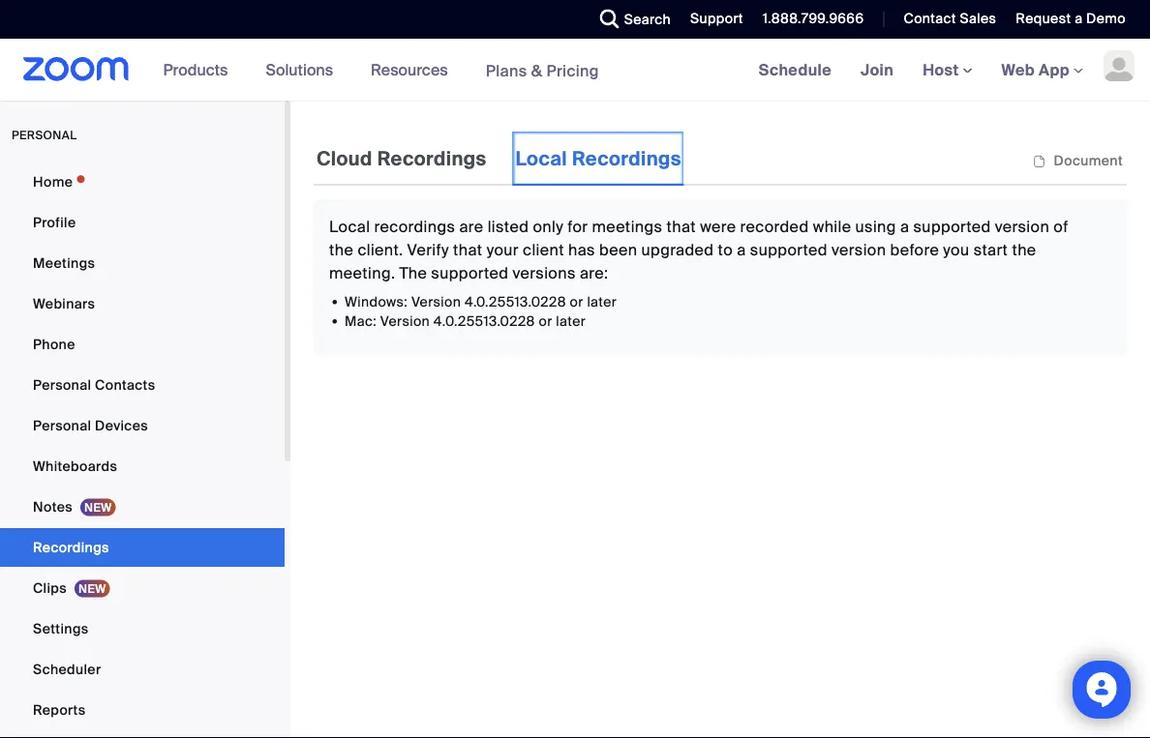 Task type: locate. For each thing, give the bounding box(es) containing it.
1.888.799.9666
[[763, 10, 864, 28]]

contact sales link
[[890, 0, 1002, 39], [904, 10, 997, 28]]

file image
[[1033, 153, 1047, 170]]

0 horizontal spatial that
[[453, 240, 483, 260]]

schedule
[[759, 60, 832, 80]]

local recordings
[[516, 146, 682, 171]]

personal
[[33, 376, 91, 394], [33, 417, 91, 435]]

plans & pricing
[[486, 60, 599, 81]]

has
[[569, 240, 596, 260]]

the
[[329, 240, 354, 260], [1012, 240, 1037, 260]]

0 horizontal spatial or
[[539, 312, 553, 330]]

scheduler
[[33, 661, 101, 679]]

version left of
[[995, 216, 1050, 237]]

0 horizontal spatial supported
[[431, 263, 509, 283]]

version
[[995, 216, 1050, 237], [832, 240, 887, 260]]

versions
[[513, 263, 576, 283]]

settings link
[[0, 610, 285, 649]]

pricing
[[547, 60, 599, 81]]

or down are:
[[570, 293, 584, 311]]

1 vertical spatial version
[[380, 312, 430, 330]]

0 vertical spatial local
[[516, 146, 568, 171]]

local
[[516, 146, 568, 171], [329, 216, 370, 237]]

local up client.
[[329, 216, 370, 237]]

1 horizontal spatial a
[[901, 216, 910, 237]]

2 the from the left
[[1012, 240, 1037, 260]]

4.0.25513.0228 down versions
[[465, 293, 566, 311]]

or down versions
[[539, 312, 553, 330]]

personal contacts link
[[0, 366, 285, 405]]

2 vertical spatial a
[[737, 240, 746, 260]]

meetings navigation
[[745, 39, 1151, 102]]

recordings up meetings
[[572, 146, 682, 171]]

search
[[624, 10, 671, 28]]

1 horizontal spatial or
[[570, 293, 584, 311]]

start
[[974, 240, 1008, 260]]

a right to
[[737, 240, 746, 260]]

local for local recordings are listed only for meetings that were recorded while using a supported version of the client. verify that your client has been upgraded to a supported version before you start the meeting. the supported versions are: windows: version 4.0.25513.0228 or later mac: version 4.0.25513.0228 or later
[[329, 216, 370, 237]]

request a demo
[[1016, 10, 1126, 28]]

main content element
[[314, 132, 1127, 356]]

only
[[533, 216, 564, 237]]

4.0.25513.0228 down your
[[434, 312, 535, 330]]

personal
[[12, 128, 77, 143]]

recordings up recordings
[[377, 146, 487, 171]]

demo
[[1087, 10, 1126, 28]]

recordings for cloud recordings
[[377, 146, 487, 171]]

1 vertical spatial later
[[556, 312, 586, 330]]

meetings
[[592, 216, 663, 237]]

a left the demo
[[1075, 10, 1083, 28]]

recordings inside cloud recordings tab
[[377, 146, 487, 171]]

personal up whiteboards
[[33, 417, 91, 435]]

support link
[[676, 0, 748, 39], [691, 10, 744, 28]]

2 vertical spatial supported
[[431, 263, 509, 283]]

1 horizontal spatial that
[[667, 216, 696, 237]]

1 horizontal spatial later
[[587, 293, 617, 311]]

recordings
[[377, 146, 487, 171], [572, 146, 682, 171], [33, 539, 109, 557]]

banner
[[0, 39, 1151, 102]]

meeting.
[[329, 263, 395, 283]]

or
[[570, 293, 584, 311], [539, 312, 553, 330]]

1 vertical spatial that
[[453, 240, 483, 260]]

1 personal from the top
[[33, 376, 91, 394]]

mac:
[[345, 312, 377, 330]]

recordings inside local recordings tab
[[572, 146, 682, 171]]

1 horizontal spatial local
[[516, 146, 568, 171]]

version down using
[[832, 240, 887, 260]]

client.
[[358, 240, 403, 260]]

join link
[[847, 39, 909, 101]]

personal for personal devices
[[33, 417, 91, 435]]

personal inside "link"
[[33, 417, 91, 435]]

local for local recordings
[[516, 146, 568, 171]]

support
[[691, 10, 744, 28]]

supported
[[914, 216, 991, 237], [750, 240, 828, 260], [431, 263, 509, 283]]

webinars
[[33, 295, 95, 313]]

0 vertical spatial personal
[[33, 376, 91, 394]]

0 vertical spatial 4.0.25513.0228
[[465, 293, 566, 311]]

client
[[523, 240, 564, 260]]

1.888.799.9666 button
[[748, 0, 869, 39], [763, 10, 864, 28]]

1 vertical spatial local
[[329, 216, 370, 237]]

local inside local recordings are listed only for meetings that were recorded while using a supported version of the client. verify that your client has been upgraded to a supported version before you start the meeting. the supported versions are: windows: version 4.0.25513.0228 or later mac: version 4.0.25513.0228 or later
[[329, 216, 370, 237]]

1.888.799.9666 button up schedule
[[748, 0, 869, 39]]

0 horizontal spatial recordings
[[33, 539, 109, 557]]

solutions button
[[266, 39, 342, 101]]

4.0.25513.0228
[[465, 293, 566, 311], [434, 312, 535, 330]]

0 vertical spatial that
[[667, 216, 696, 237]]

0 vertical spatial version
[[995, 216, 1050, 237]]

supported up "you"
[[914, 216, 991, 237]]

that up upgraded
[[667, 216, 696, 237]]

0 horizontal spatial the
[[329, 240, 354, 260]]

personal down phone
[[33, 376, 91, 394]]

recordings inside recordings link
[[33, 539, 109, 557]]

a
[[1075, 10, 1083, 28], [901, 216, 910, 237], [737, 240, 746, 260]]

local inside tab
[[516, 146, 568, 171]]

profile
[[33, 214, 76, 231]]

1 horizontal spatial the
[[1012, 240, 1037, 260]]

2 horizontal spatial a
[[1075, 10, 1083, 28]]

version
[[412, 293, 461, 311], [380, 312, 430, 330]]

2 horizontal spatial recordings
[[572, 146, 682, 171]]

0 horizontal spatial later
[[556, 312, 586, 330]]

0 vertical spatial or
[[570, 293, 584, 311]]

that down are
[[453, 240, 483, 260]]

home
[[33, 173, 73, 191]]

app
[[1039, 60, 1070, 80]]

version down the at the left of the page
[[412, 293, 461, 311]]

listed
[[488, 216, 529, 237]]

1 horizontal spatial recordings
[[377, 146, 487, 171]]

reports
[[33, 702, 86, 720]]

contacts
[[95, 376, 155, 394]]

the up meeting.
[[329, 240, 354, 260]]

1 vertical spatial personal
[[33, 417, 91, 435]]

web
[[1002, 60, 1035, 80]]

a up before
[[901, 216, 910, 237]]

phone link
[[0, 325, 285, 364]]

request
[[1016, 10, 1072, 28]]

home link
[[0, 163, 285, 201]]

schedule link
[[745, 39, 847, 101]]

plans & pricing link
[[486, 60, 599, 81], [486, 60, 599, 81]]

the right start
[[1012, 240, 1037, 260]]

were
[[700, 216, 736, 237]]

1 vertical spatial 4.0.25513.0228
[[434, 312, 535, 330]]

whiteboards link
[[0, 447, 285, 486]]

products
[[163, 60, 228, 80]]

1 horizontal spatial supported
[[750, 240, 828, 260]]

2 personal from the top
[[33, 417, 91, 435]]

recordings down notes
[[33, 539, 109, 557]]

notes
[[33, 498, 73, 516]]

local up only
[[516, 146, 568, 171]]

to
[[718, 240, 733, 260]]

are:
[[580, 263, 609, 283]]

supported down recorded
[[750, 240, 828, 260]]

version down windows: on the top left of page
[[380, 312, 430, 330]]

recordings for local recordings
[[572, 146, 682, 171]]

recordings link
[[0, 529, 285, 568]]

0 horizontal spatial local
[[329, 216, 370, 237]]

later
[[587, 293, 617, 311], [556, 312, 586, 330]]

plans
[[486, 60, 527, 81]]

supported down your
[[431, 263, 509, 283]]

2 horizontal spatial supported
[[914, 216, 991, 237]]

1 vertical spatial a
[[901, 216, 910, 237]]

1 vertical spatial version
[[832, 240, 887, 260]]



Task type: describe. For each thing, give the bounding box(es) containing it.
personal menu menu
[[0, 163, 285, 732]]

whiteboards
[[33, 458, 117, 476]]

1 horizontal spatial version
[[995, 216, 1050, 237]]

your
[[487, 240, 519, 260]]

devices
[[95, 417, 148, 435]]

0 vertical spatial a
[[1075, 10, 1083, 28]]

contact
[[904, 10, 957, 28]]

before
[[891, 240, 940, 260]]

clips link
[[0, 569, 285, 608]]

0 vertical spatial supported
[[914, 216, 991, 237]]

banner containing products
[[0, 39, 1151, 102]]

phone
[[33, 336, 75, 354]]

recorded
[[741, 216, 809, 237]]

while
[[813, 216, 852, 237]]

document button
[[1029, 152, 1127, 170]]

windows:
[[345, 293, 408, 311]]

using
[[856, 216, 897, 237]]

local recordings tab
[[513, 132, 684, 186]]

meetings
[[33, 254, 95, 272]]

1 the from the left
[[329, 240, 354, 260]]

&
[[531, 60, 543, 81]]

scheduler link
[[0, 651, 285, 690]]

0 vertical spatial version
[[412, 293, 461, 311]]

solutions
[[266, 60, 333, 80]]

cloud
[[317, 146, 373, 171]]

zoom logo image
[[23, 57, 129, 81]]

cloud recordings
[[317, 146, 487, 171]]

join
[[861, 60, 894, 80]]

profile picture image
[[1104, 50, 1135, 81]]

host button
[[923, 60, 973, 80]]

product information navigation
[[149, 39, 614, 102]]

tabs of recording tab list
[[314, 132, 684, 186]]

recordings
[[374, 216, 455, 237]]

webinars link
[[0, 285, 285, 323]]

personal contacts
[[33, 376, 155, 394]]

you
[[944, 240, 970, 260]]

upgraded
[[642, 240, 714, 260]]

the
[[399, 263, 427, 283]]

search button
[[586, 0, 676, 39]]

been
[[600, 240, 638, 260]]

clips
[[33, 580, 67, 598]]

meetings link
[[0, 244, 285, 283]]

cloud recordings tab
[[314, 132, 490, 186]]

document
[[1054, 152, 1123, 170]]

1.888.799.9666 button up schedule link
[[763, 10, 864, 28]]

sales
[[960, 10, 997, 28]]

personal devices link
[[0, 407, 285, 446]]

for
[[568, 216, 588, 237]]

web app
[[1002, 60, 1070, 80]]

of
[[1054, 216, 1069, 237]]

0 vertical spatial later
[[587, 293, 617, 311]]

are
[[459, 216, 484, 237]]

local recordings are listed only for meetings that were recorded while using a supported version of the client. verify that your client has been upgraded to a supported version before you start the meeting. the supported versions are: windows: version 4.0.25513.0228 or later mac: version 4.0.25513.0228 or later
[[329, 216, 1069, 330]]

0 horizontal spatial version
[[832, 240, 887, 260]]

0 horizontal spatial a
[[737, 240, 746, 260]]

personal for personal contacts
[[33, 376, 91, 394]]

web app button
[[1002, 60, 1084, 80]]

resources
[[371, 60, 448, 80]]

profile link
[[0, 203, 285, 242]]

personal devices
[[33, 417, 148, 435]]

settings
[[33, 620, 89, 638]]

verify
[[407, 240, 449, 260]]

products button
[[163, 39, 237, 101]]

notes link
[[0, 488, 285, 527]]

1 vertical spatial supported
[[750, 240, 828, 260]]

contact sales
[[904, 10, 997, 28]]

host
[[923, 60, 963, 80]]

reports link
[[0, 692, 285, 730]]

resources button
[[371, 39, 457, 101]]

1 vertical spatial or
[[539, 312, 553, 330]]



Task type: vqa. For each thing, say whether or not it's contained in the screenshot.
Solutions
yes



